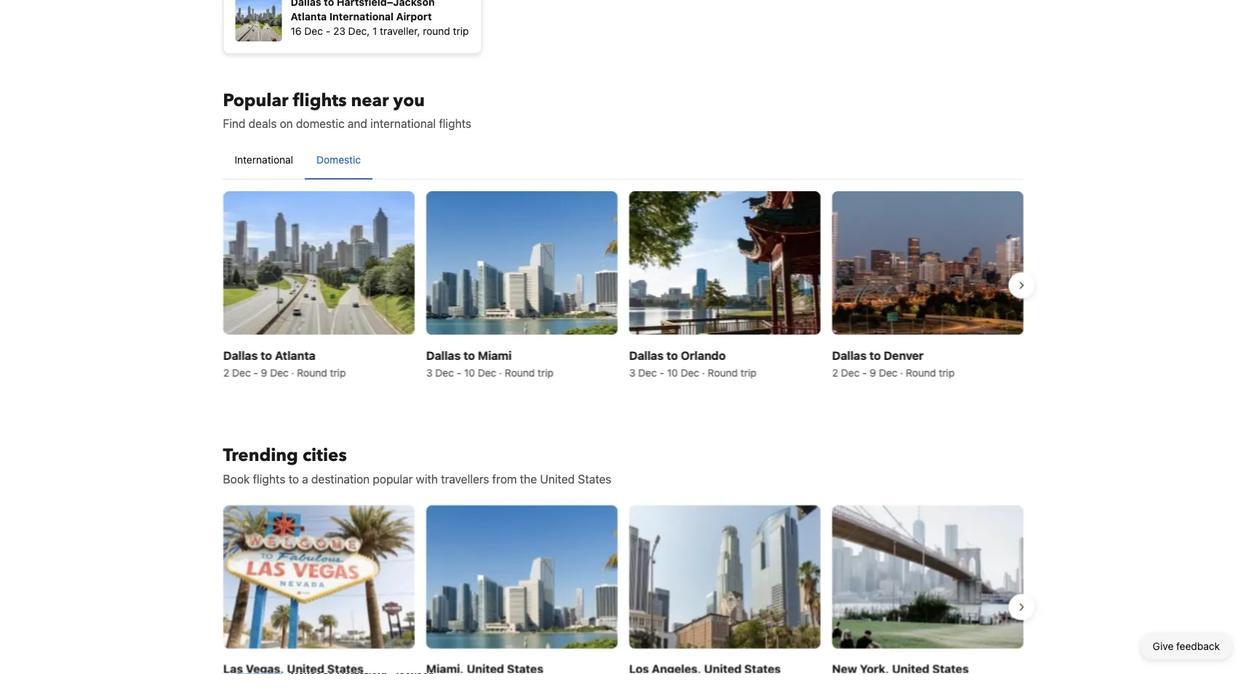 Task type: vqa. For each thing, say whether or not it's contained in the screenshot.
Dallas in the Dallas to Denver 2 Dec - 9 Dec · Round trip
yes



Task type: locate. For each thing, give the bounding box(es) containing it.
to for hartsfield–jackson
[[324, 0, 334, 8]]

0 horizontal spatial flights
[[253, 472, 286, 486]]

destination
[[311, 472, 370, 486]]

1 horizontal spatial 10
[[667, 367, 678, 379]]

trip inside dallas to denver 2 dec - 9 dec · round trip
[[939, 367, 955, 379]]

1 10 from the left
[[464, 367, 475, 379]]

1 horizontal spatial flights
[[293, 88, 347, 112]]

dec
[[304, 25, 323, 37], [232, 367, 250, 379], [270, 367, 288, 379], [435, 367, 454, 379], [478, 367, 496, 379], [638, 367, 657, 379], [681, 367, 699, 379], [841, 367, 859, 379], [879, 367, 897, 379]]

· inside dallas to atlanta 2 dec - 9 dec · round trip
[[291, 367, 294, 379]]

10 inside dallas to orlando 3 dec - 10 dec · round trip
[[667, 367, 678, 379]]

2 10 from the left
[[667, 367, 678, 379]]

round inside dallas to atlanta 2 dec - 9 dec · round trip
[[297, 367, 327, 379]]

trending cities book flights to a destination popular with travellers from the united states
[[223, 444, 612, 486]]

1 region from the top
[[211, 186, 1035, 386]]

dallas for dallas to hartsfield–jackson atlanta international airport
[[291, 0, 321, 8]]

- for dallas to miami
[[456, 367, 461, 379]]

- inside dallas to hartsfield–jackson atlanta international airport 16 dec - 23 dec, 1 traveller, round trip
[[326, 25, 331, 37]]

1 vertical spatial atlanta
[[275, 348, 315, 362]]

flights
[[293, 88, 347, 112], [439, 117, 472, 131], [253, 472, 286, 486]]

1 · from the left
[[291, 367, 294, 379]]

dallas for dallas to denver
[[832, 348, 867, 362]]

0 vertical spatial atlanta
[[291, 11, 327, 23]]

3 inside dallas to orlando 3 dec - 10 dec · round trip
[[629, 367, 635, 379]]

· for denver
[[900, 367, 903, 379]]

hartsfield–jackson
[[337, 0, 435, 8]]

1 vertical spatial international
[[235, 154, 293, 166]]

1
[[373, 25, 377, 37]]

trip
[[453, 25, 469, 37], [330, 367, 346, 379], [537, 367, 553, 379], [740, 367, 756, 379], [939, 367, 955, 379]]

international inside button
[[235, 154, 293, 166]]

dallas to orlando 3 dec - 10 dec · round trip
[[629, 348, 756, 379]]

round inside dallas to denver 2 dec - 9 dec · round trip
[[906, 367, 936, 379]]

· inside dallas to miami 3 dec - 10 dec · round trip
[[499, 367, 502, 379]]

round
[[297, 367, 327, 379], [505, 367, 535, 379], [708, 367, 738, 379], [906, 367, 936, 379]]

0 horizontal spatial 10
[[464, 367, 475, 379]]

4 · from the left
[[900, 367, 903, 379]]

domestic
[[296, 117, 345, 131]]

dallas inside dallas to hartsfield–jackson atlanta international airport 16 dec - 23 dec, 1 traveller, round trip
[[291, 0, 321, 8]]

1 2 from the left
[[223, 367, 229, 379]]

1 horizontal spatial international
[[329, 11, 394, 23]]

domestic button
[[305, 141, 373, 179]]

to for miami
[[463, 348, 475, 362]]

to inside dallas to orlando 3 dec - 10 dec · round trip
[[666, 348, 678, 362]]

1 vertical spatial region
[[211, 499, 1035, 675]]

2 inside dallas to denver 2 dec - 9 dec · round trip
[[832, 367, 838, 379]]

and
[[348, 117, 367, 131]]

·
[[291, 367, 294, 379], [499, 367, 502, 379], [702, 367, 705, 379], [900, 367, 903, 379]]

- for dallas to orlando
[[659, 367, 664, 379]]

9
[[261, 367, 267, 379], [870, 367, 876, 379]]

tab list
[[223, 141, 1023, 180]]

trip for dallas to atlanta
[[330, 367, 346, 379]]

round inside dallas to miami 3 dec - 10 dec · round trip
[[505, 367, 535, 379]]

1 3 from the left
[[426, 367, 432, 379]]

0 horizontal spatial 9
[[261, 367, 267, 379]]

9 inside dallas to atlanta 2 dec - 9 dec · round trip
[[261, 367, 267, 379]]

trip inside dallas to orlando 3 dec - 10 dec · round trip
[[740, 367, 756, 379]]

to
[[324, 0, 334, 8], [260, 348, 272, 362], [463, 348, 475, 362], [666, 348, 678, 362], [869, 348, 881, 362], [289, 472, 299, 486]]

los angeles, united states image
[[629, 505, 820, 649]]

2 9 from the left
[[870, 367, 876, 379]]

round inside dallas to orlando 3 dec - 10 dec · round trip
[[708, 367, 738, 379]]

2 2 from the left
[[832, 367, 838, 379]]

10
[[464, 367, 475, 379], [667, 367, 678, 379]]

· inside dallas to denver 2 dec - 9 dec · round trip
[[900, 367, 903, 379]]

9 for atlanta
[[261, 367, 267, 379]]

dallas inside dallas to orlando 3 dec - 10 dec · round trip
[[629, 348, 664, 362]]

deals
[[249, 117, 277, 131]]

trip for dallas to miami
[[537, 367, 553, 379]]

2 · from the left
[[499, 367, 502, 379]]

give
[[1153, 641, 1174, 653]]

international inside dallas to hartsfield–jackson atlanta international airport 16 dec - 23 dec, 1 traveller, round trip
[[329, 11, 394, 23]]

dallas to hartsfield–jackson atlanta international airport 16 dec - 23 dec, 1 traveller, round trip
[[291, 0, 469, 37]]

find
[[223, 117, 246, 131]]

1 vertical spatial flights
[[439, 117, 472, 131]]

dallas for dallas to orlando
[[629, 348, 664, 362]]

flights down trending
[[253, 472, 286, 486]]

international up dec,
[[329, 11, 394, 23]]

1 round from the left
[[297, 367, 327, 379]]

atlanta inside dallas to hartsfield–jackson atlanta international airport 16 dec - 23 dec, 1 traveller, round trip
[[291, 11, 327, 23]]

0 vertical spatial region
[[211, 186, 1035, 386]]

trip inside dallas to miami 3 dec - 10 dec · round trip
[[537, 367, 553, 379]]

cities
[[303, 444, 347, 468]]

to inside dallas to miami 3 dec - 10 dec · round trip
[[463, 348, 475, 362]]

trip inside dallas to atlanta 2 dec - 9 dec · round trip
[[330, 367, 346, 379]]

3 · from the left
[[702, 367, 705, 379]]

0 horizontal spatial 3
[[426, 367, 432, 379]]

4 round from the left
[[906, 367, 936, 379]]

atlanta
[[291, 11, 327, 23], [275, 348, 315, 362]]

flights right "international"
[[439, 117, 472, 131]]

3 round from the left
[[708, 367, 738, 379]]

popular
[[223, 88, 289, 112]]

trending
[[223, 444, 298, 468]]

dallas to miami image
[[426, 191, 617, 335]]

trip for dallas to orlando
[[740, 367, 756, 379]]

- for dallas to denver
[[862, 367, 867, 379]]

2 3 from the left
[[629, 367, 635, 379]]

· for miami
[[499, 367, 502, 379]]

2 vertical spatial flights
[[253, 472, 286, 486]]

to inside dallas to hartsfield–jackson atlanta international airport 16 dec - 23 dec, 1 traveller, round trip
[[324, 0, 334, 8]]

2 inside dallas to atlanta 2 dec - 9 dec · round trip
[[223, 367, 229, 379]]

dallas inside dallas to miami 3 dec - 10 dec · round trip
[[426, 348, 461, 362]]

flights inside trending cities book flights to a destination popular with travellers from the united states
[[253, 472, 286, 486]]

denver
[[884, 348, 924, 362]]

dallas inside dallas to atlanta 2 dec - 9 dec · round trip
[[223, 348, 258, 362]]

to inside dallas to atlanta 2 dec - 9 dec · round trip
[[260, 348, 272, 362]]

2 region from the top
[[211, 499, 1035, 675]]

dallas
[[291, 0, 321, 8], [223, 348, 258, 362], [426, 348, 461, 362], [629, 348, 664, 362], [832, 348, 867, 362]]

· inside dallas to orlando 3 dec - 10 dec · round trip
[[702, 367, 705, 379]]

2 for dallas to atlanta
[[223, 367, 229, 379]]

popular flights near you find deals on domestic and international flights
[[223, 88, 472, 131]]

- inside dallas to denver 2 dec - 9 dec · round trip
[[862, 367, 867, 379]]

1 9 from the left
[[261, 367, 267, 379]]

1 horizontal spatial 2
[[832, 367, 838, 379]]

region
[[211, 186, 1035, 386], [211, 499, 1035, 675]]

near
[[351, 88, 389, 112]]

2
[[223, 367, 229, 379], [832, 367, 838, 379]]

3 inside dallas to miami 3 dec - 10 dec · round trip
[[426, 367, 432, 379]]

dallas inside dallas to denver 2 dec - 9 dec · round trip
[[832, 348, 867, 362]]

dallas to miami 3 dec - 10 dec · round trip
[[426, 348, 553, 379]]

23
[[333, 25, 346, 37]]

to for denver
[[869, 348, 881, 362]]

international
[[329, 11, 394, 23], [235, 154, 293, 166]]

2 horizontal spatial flights
[[439, 117, 472, 131]]

round
[[423, 25, 450, 37]]

- inside dallas to miami 3 dec - 10 dec · round trip
[[456, 367, 461, 379]]

orlando
[[681, 348, 726, 362]]

3 for dallas to miami
[[426, 367, 432, 379]]

1 horizontal spatial 9
[[870, 367, 876, 379]]

1 horizontal spatial 3
[[629, 367, 635, 379]]

to inside dallas to denver 2 dec - 9 dec · round trip
[[869, 348, 881, 362]]

-
[[326, 25, 331, 37], [253, 367, 258, 379], [456, 367, 461, 379], [659, 367, 664, 379], [862, 367, 867, 379]]

2 round from the left
[[505, 367, 535, 379]]

0 vertical spatial international
[[329, 11, 394, 23]]

- inside dallas to atlanta 2 dec - 9 dec · round trip
[[253, 367, 258, 379]]

- inside dallas to orlando 3 dec - 10 dec · round trip
[[659, 367, 664, 379]]

from
[[492, 472, 517, 486]]

2 for dallas to denver
[[832, 367, 838, 379]]

0 horizontal spatial 2
[[223, 367, 229, 379]]

to for orlando
[[666, 348, 678, 362]]

dallas to denver image
[[832, 191, 1023, 335]]

10 for miami
[[464, 367, 475, 379]]

flights up domestic on the left
[[293, 88, 347, 112]]

dallas for dallas to atlanta
[[223, 348, 258, 362]]

tab list containing international
[[223, 141, 1023, 180]]

10 inside dallas to miami 3 dec - 10 dec · round trip
[[464, 367, 475, 379]]

0 horizontal spatial international
[[235, 154, 293, 166]]

international down deals
[[235, 154, 293, 166]]

to inside trending cities book flights to a destination popular with travellers from the united states
[[289, 472, 299, 486]]

dallas to denver 2 dec - 9 dec · round trip
[[832, 348, 955, 379]]

9 inside dallas to denver 2 dec - 9 dec · round trip
[[870, 367, 876, 379]]

3
[[426, 367, 432, 379], [629, 367, 635, 379]]



Task type: describe. For each thing, give the bounding box(es) containing it.
airport
[[396, 11, 432, 23]]

round for dallas to miami
[[505, 367, 535, 379]]

16
[[291, 25, 302, 37]]

feedback
[[1177, 641, 1220, 653]]

dallas to atlanta image
[[223, 191, 414, 335]]

round for dallas to atlanta
[[297, 367, 327, 379]]

domestic
[[317, 154, 361, 166]]

dec inside dallas to hartsfield–jackson atlanta international airport 16 dec - 23 dec, 1 traveller, round trip
[[304, 25, 323, 37]]

dallas to orlando image
[[629, 191, 820, 335]]

- for dallas to atlanta
[[253, 367, 258, 379]]

0 vertical spatial flights
[[293, 88, 347, 112]]

las vegas, united states image
[[223, 505, 414, 649]]

miami, united states image
[[426, 505, 617, 649]]

· for atlanta
[[291, 367, 294, 379]]

you
[[393, 88, 425, 112]]

united
[[540, 472, 575, 486]]

region containing dallas to atlanta
[[211, 186, 1035, 386]]

the
[[520, 472, 537, 486]]

new york, united states image
[[832, 505, 1023, 649]]

give feedback button
[[1141, 634, 1232, 660]]

states
[[578, 472, 612, 486]]

international button
[[223, 141, 305, 179]]

9 for denver
[[870, 367, 876, 379]]

atlanta inside dallas to atlanta 2 dec - 9 dec · round trip
[[275, 348, 315, 362]]

book
[[223, 472, 250, 486]]

· for orlando
[[702, 367, 705, 379]]

round for dallas to orlando
[[708, 367, 738, 379]]

10 for orlando
[[667, 367, 678, 379]]

traveller,
[[380, 25, 420, 37]]

round for dallas to denver
[[906, 367, 936, 379]]

trip inside dallas to hartsfield–jackson atlanta international airport 16 dec - 23 dec, 1 traveller, round trip
[[453, 25, 469, 37]]

dec,
[[348, 25, 370, 37]]

miami
[[478, 348, 511, 362]]

trip for dallas to denver
[[939, 367, 955, 379]]

international
[[371, 117, 436, 131]]

dallas to atlanta 2 dec - 9 dec · round trip
[[223, 348, 346, 379]]

3 for dallas to orlando
[[629, 367, 635, 379]]

dallas for dallas to miami
[[426, 348, 461, 362]]

give feedback
[[1153, 641, 1220, 653]]

popular
[[373, 472, 413, 486]]

on
[[280, 117, 293, 131]]

to for atlanta
[[260, 348, 272, 362]]

a
[[302, 472, 308, 486]]

travellers
[[441, 472, 489, 486]]

with
[[416, 472, 438, 486]]



